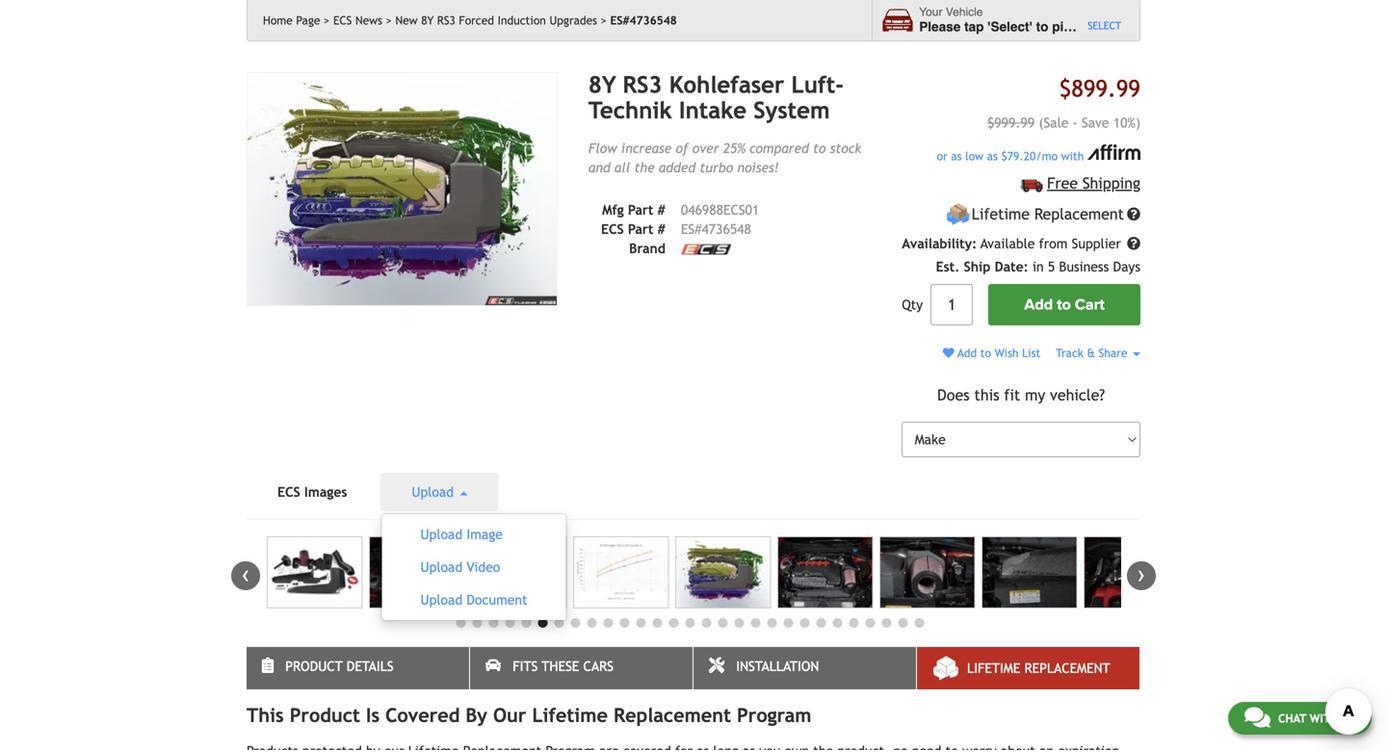 Task type: vqa. For each thing, say whether or not it's contained in the screenshot.
worldwide at the bottom
no



Task type: locate. For each thing, give the bounding box(es) containing it.
product
[[286, 659, 343, 675], [290, 705, 360, 727]]

upload down upload image in the left bottom of the page
[[421, 560, 463, 575]]

fits
[[513, 659, 538, 675]]

to left "wish"
[[981, 347, 992, 360]]

1 vertical spatial ecs
[[601, 221, 624, 237]]

046988ecs01
[[681, 202, 760, 218]]

es#4736548
[[611, 14, 677, 27]]

pick
[[1053, 19, 1079, 34]]

upload up upload image in the left bottom of the page
[[412, 485, 458, 500]]

from
[[1040, 236, 1068, 252]]

‹ link
[[231, 562, 260, 591]]

25%
[[723, 141, 746, 156]]

0 horizontal spatial with
[[1062, 149, 1085, 163]]

compared
[[750, 141, 809, 156]]

2 horizontal spatial ecs
[[601, 221, 624, 237]]

1 horizontal spatial ecs
[[333, 14, 352, 27]]

to left pick
[[1037, 19, 1049, 34]]

1 # from the top
[[658, 202, 666, 218]]

ecs left the news
[[333, 14, 352, 27]]

rs3
[[437, 14, 456, 27], [623, 71, 663, 98]]

› link
[[1128, 562, 1157, 591]]

this product is lifetime replacement eligible image
[[947, 202, 971, 227]]

0 horizontal spatial ecs
[[278, 485, 300, 500]]

list
[[1023, 347, 1041, 360]]

add right heart image
[[958, 347, 977, 360]]

kohlefaser
[[670, 71, 785, 98]]

question circle image
[[1128, 208, 1141, 221]]

1 vertical spatial product
[[290, 705, 360, 727]]

tap
[[965, 19, 985, 34]]

product left details
[[286, 659, 343, 675]]

lifetime
[[972, 205, 1030, 223], [968, 661, 1021, 677], [532, 705, 608, 727]]

0 vertical spatial add
[[1025, 296, 1054, 314]]

to left the "cart"
[[1057, 296, 1072, 314]]

stock
[[830, 141, 862, 156]]

program
[[737, 705, 812, 727]]

1 horizontal spatial add
[[1025, 296, 1054, 314]]

ecs left images on the bottom of page
[[278, 485, 300, 500]]

fit
[[1005, 387, 1021, 404]]

8y right new on the left of page
[[421, 14, 434, 27]]

ecs for ecs images
[[278, 485, 300, 500]]

this
[[247, 705, 284, 727]]

menu
[[381, 514, 567, 622]]

1 vertical spatial add
[[958, 347, 977, 360]]

page
[[296, 14, 320, 27]]

2 vertical spatial lifetime
[[532, 705, 608, 727]]

with left the us
[[1310, 712, 1339, 726]]

over
[[693, 141, 719, 156]]

ecs news link
[[333, 14, 392, 27]]

news
[[356, 14, 383, 27]]

covered
[[386, 705, 460, 727]]

ecs news
[[333, 14, 383, 27]]

by
[[466, 705, 488, 727]]

1 horizontal spatial rs3
[[623, 71, 663, 98]]

our
[[493, 705, 527, 727]]

10%)
[[1114, 115, 1141, 130]]

flow increase of over 25% compared to stock and all the added turbo noises!
[[589, 141, 862, 175]]

ecs
[[333, 14, 352, 27], [601, 221, 624, 237], [278, 485, 300, 500]]

or
[[937, 149, 948, 163]]

ecs images
[[278, 485, 347, 500]]

0 horizontal spatial 8y
[[421, 14, 434, 27]]

with right /mo
[[1062, 149, 1085, 163]]

4736548
[[702, 221, 752, 237]]

1 horizontal spatial with
[[1310, 712, 1339, 726]]

2 part from the top
[[628, 221, 654, 237]]

replacement
[[1035, 205, 1125, 223], [1025, 661, 1111, 677], [614, 705, 732, 727]]

1 vertical spatial #
[[658, 221, 666, 237]]

new
[[396, 14, 418, 27]]

upload for upload
[[412, 485, 458, 500]]

upload up upload video
[[421, 527, 463, 543]]

None text field
[[931, 284, 974, 326]]

0 vertical spatial 8y
[[421, 14, 434, 27]]

0 horizontal spatial add
[[958, 347, 977, 360]]

part up brand
[[628, 221, 654, 237]]

to inside button
[[1057, 296, 1072, 314]]

free shipping
[[1048, 175, 1141, 192]]

availability:
[[902, 236, 978, 252]]

the
[[635, 160, 655, 175]]

upload for upload document
[[421, 593, 463, 608]]

rs3 inside "8y rs3 kohlefaser luft- technik intake system"
[[623, 71, 663, 98]]

upload inside dropdown button
[[412, 485, 458, 500]]

# inside 046988ecs01 ecs part #
[[658, 221, 666, 237]]

new 8y rs3 forced induction upgrades link
[[396, 14, 607, 27]]

free
[[1048, 175, 1079, 192]]

image
[[467, 527, 503, 543]]

technik
[[589, 97, 672, 124]]

part
[[628, 202, 654, 218], [628, 221, 654, 237]]

to
[[1037, 19, 1049, 34], [814, 141, 826, 156], [1057, 296, 1072, 314], [981, 347, 992, 360]]

product left is
[[290, 705, 360, 727]]

2 # from the top
[[658, 221, 666, 237]]

8y
[[421, 14, 434, 27], [589, 71, 616, 98]]

1 vertical spatial rs3
[[623, 71, 663, 98]]

vehicle
[[946, 5, 984, 19]]

es#4736548 - 046988ecs01 - 8y rs3 kohlefaser luft-technik intake system - flow increase of over 25% compared to stock and all the added turbo noises! - ecs - audi image
[[247, 72, 558, 306], [267, 537, 363, 609], [369, 537, 465, 609], [471, 537, 567, 609], [573, 537, 669, 609], [676, 537, 771, 609], [778, 537, 874, 609], [880, 537, 976, 609], [982, 537, 1078, 609], [1084, 537, 1180, 609]]

0 horizontal spatial rs3
[[437, 14, 456, 27]]

product details link
[[247, 648, 469, 690]]

2 as from the left
[[988, 149, 998, 163]]

forced
[[459, 14, 494, 27]]

0 vertical spatial ecs
[[333, 14, 352, 27]]

-
[[1073, 115, 1078, 130]]

1 horizontal spatial 8y
[[589, 71, 616, 98]]

upload video link
[[390, 555, 558, 580]]

est. ship date: in 5 business days
[[937, 259, 1141, 275]]

as right or
[[952, 149, 962, 163]]

rs3 up increase
[[623, 71, 663, 98]]

1 vertical spatial 8y
[[589, 71, 616, 98]]

increase
[[622, 141, 672, 156]]

rs3 left forced
[[437, 14, 456, 27]]

#
[[658, 202, 666, 218], [658, 221, 666, 237]]

$
[[1002, 149, 1008, 163]]

business
[[1060, 259, 1110, 275]]

qty
[[902, 297, 923, 313]]

part right "mfg"
[[628, 202, 654, 218]]

ecs images link
[[247, 473, 378, 512]]

es#
[[681, 221, 702, 237]]

# up es# 4736548 brand
[[658, 202, 666, 218]]

upload down upload video
[[421, 593, 463, 608]]

is
[[366, 705, 380, 727]]

add inside button
[[1025, 296, 1054, 314]]

cars
[[584, 659, 614, 675]]

2 vertical spatial ecs
[[278, 485, 300, 500]]

to left stock
[[814, 141, 826, 156]]

a
[[1083, 19, 1090, 34]]

wish
[[995, 347, 1019, 360]]

8y up flow
[[589, 71, 616, 98]]

upload document link
[[390, 588, 558, 613]]

add down est. ship date: in 5 business days
[[1025, 296, 1054, 314]]

1 horizontal spatial as
[[988, 149, 998, 163]]

8y rs3 kohlefaser luft- technik intake system
[[589, 71, 844, 124]]

lifetime replacement
[[972, 205, 1125, 223], [968, 661, 1111, 677]]

1 vertical spatial with
[[1310, 712, 1339, 726]]

upload button
[[381, 473, 499, 512]]

cart
[[1076, 296, 1105, 314]]

ecs down "mfg"
[[601, 221, 624, 237]]

luft-
[[792, 71, 844, 98]]

comments image
[[1245, 706, 1271, 730]]

$999.99
[[988, 115, 1035, 130]]

1 vertical spatial lifetime
[[968, 661, 1021, 677]]

# up brand
[[658, 221, 666, 237]]

heart image
[[943, 347, 955, 359]]

0 vertical spatial part
[[628, 202, 654, 218]]

add for add to cart
[[1025, 296, 1054, 314]]

as left $
[[988, 149, 998, 163]]

with
[[1062, 149, 1085, 163], [1310, 712, 1339, 726]]

does
[[938, 387, 970, 404]]

0 vertical spatial with
[[1062, 149, 1085, 163]]

0 vertical spatial #
[[658, 202, 666, 218]]

home
[[263, 14, 293, 27]]

0 horizontal spatial as
[[952, 149, 962, 163]]

1 vertical spatial part
[[628, 221, 654, 237]]



Task type: describe. For each thing, give the bounding box(es) containing it.
ecs for ecs news
[[333, 14, 352, 27]]

free shipping image
[[1021, 179, 1044, 192]]

es# 4736548 brand
[[630, 221, 752, 256]]

date:
[[995, 259, 1029, 275]]

0 vertical spatial lifetime replacement
[[972, 205, 1125, 223]]

in
[[1033, 259, 1044, 275]]

document
[[467, 593, 528, 608]]

1 vertical spatial lifetime replacement
[[968, 661, 1111, 677]]

est.
[[937, 259, 960, 275]]

does this fit my vehicle?
[[938, 387, 1106, 404]]

home page
[[263, 14, 320, 27]]

upload image link
[[390, 522, 558, 547]]

/mo
[[1036, 149, 1058, 163]]

your vehicle please tap 'select' to pick a vehicle
[[920, 5, 1138, 34]]

add to cart
[[1025, 296, 1105, 314]]

brand
[[630, 241, 666, 256]]

1 as from the left
[[952, 149, 962, 163]]

noises!
[[738, 160, 780, 175]]

fits these cars
[[513, 659, 614, 675]]

&
[[1088, 347, 1096, 360]]

79.20
[[1008, 149, 1036, 163]]

low
[[966, 149, 984, 163]]

of
[[676, 141, 689, 156]]

add for add to wish list
[[958, 347, 977, 360]]

part inside 046988ecs01 ecs part #
[[628, 221, 654, 237]]

2 vertical spatial replacement
[[614, 705, 732, 727]]

upload document
[[421, 593, 528, 608]]

select link
[[1088, 18, 1122, 34]]

track & share
[[1057, 347, 1132, 360]]

mfg part #
[[602, 202, 666, 218]]

or as low as $79.20/mo with  - affirm financing (opens in modal) element
[[902, 145, 1141, 165]]

question circle image
[[1128, 237, 1141, 251]]

›
[[1138, 562, 1146, 587]]

upload for upload video
[[421, 560, 463, 575]]

turbo
[[700, 160, 734, 175]]

upload image
[[421, 527, 503, 543]]

1 vertical spatial replacement
[[1025, 661, 1111, 677]]

these
[[542, 659, 580, 675]]

this product is covered by our lifetime replacement program
[[247, 705, 812, 727]]

us
[[1342, 712, 1356, 726]]

supplier
[[1072, 236, 1122, 252]]

8y inside "8y rs3 kohlefaser luft- technik intake system"
[[589, 71, 616, 98]]

product details
[[286, 659, 394, 675]]

add to wish list
[[955, 347, 1041, 360]]

046988ecs01 ecs part #
[[601, 202, 760, 237]]

fits these cars link
[[470, 648, 693, 690]]

menu containing upload image
[[381, 514, 567, 622]]

ship
[[964, 259, 991, 275]]

add to wish list link
[[943, 347, 1041, 360]]

available
[[981, 236, 1036, 252]]

ecs image
[[681, 244, 731, 255]]

shipping
[[1083, 175, 1141, 192]]

added
[[659, 160, 696, 175]]

your
[[920, 5, 943, 19]]

save
[[1082, 115, 1110, 130]]

upload for upload image
[[421, 527, 463, 543]]

my
[[1026, 387, 1046, 404]]

days
[[1114, 259, 1141, 275]]

mfg
[[602, 202, 624, 218]]

intake
[[679, 97, 747, 124]]

vehicle?
[[1051, 387, 1106, 404]]

and
[[589, 160, 611, 175]]

chat with us link
[[1229, 703, 1372, 735]]

$999.99 (sale - save 10%)
[[988, 115, 1141, 130]]

availability: available from supplier
[[902, 236, 1126, 252]]

ecs inside 046988ecs01 ecs part #
[[601, 221, 624, 237]]

all
[[615, 160, 631, 175]]

0 vertical spatial rs3
[[437, 14, 456, 27]]

share
[[1099, 347, 1128, 360]]

system
[[754, 97, 830, 124]]

or as low as $ 79.20 /mo with
[[937, 149, 1088, 163]]

(sale
[[1039, 115, 1069, 130]]

details
[[347, 659, 394, 675]]

0 vertical spatial lifetime
[[972, 205, 1030, 223]]

track & share button
[[1057, 347, 1141, 360]]

chat with us
[[1279, 712, 1356, 726]]

1 part from the top
[[628, 202, 654, 218]]

'select'
[[988, 19, 1033, 34]]

0 vertical spatial product
[[286, 659, 343, 675]]

to inside your vehicle please tap 'select' to pick a vehicle
[[1037, 19, 1049, 34]]

installation link
[[694, 648, 917, 690]]

track
[[1057, 347, 1084, 360]]

0 vertical spatial replacement
[[1035, 205, 1125, 223]]

add to cart button
[[989, 284, 1141, 326]]

images
[[304, 485, 347, 500]]

home page link
[[263, 14, 330, 27]]

‹
[[242, 562, 250, 587]]

upload video
[[421, 560, 500, 575]]

to inside the flow increase of over 25% compared to stock and all the added turbo noises!
[[814, 141, 826, 156]]



